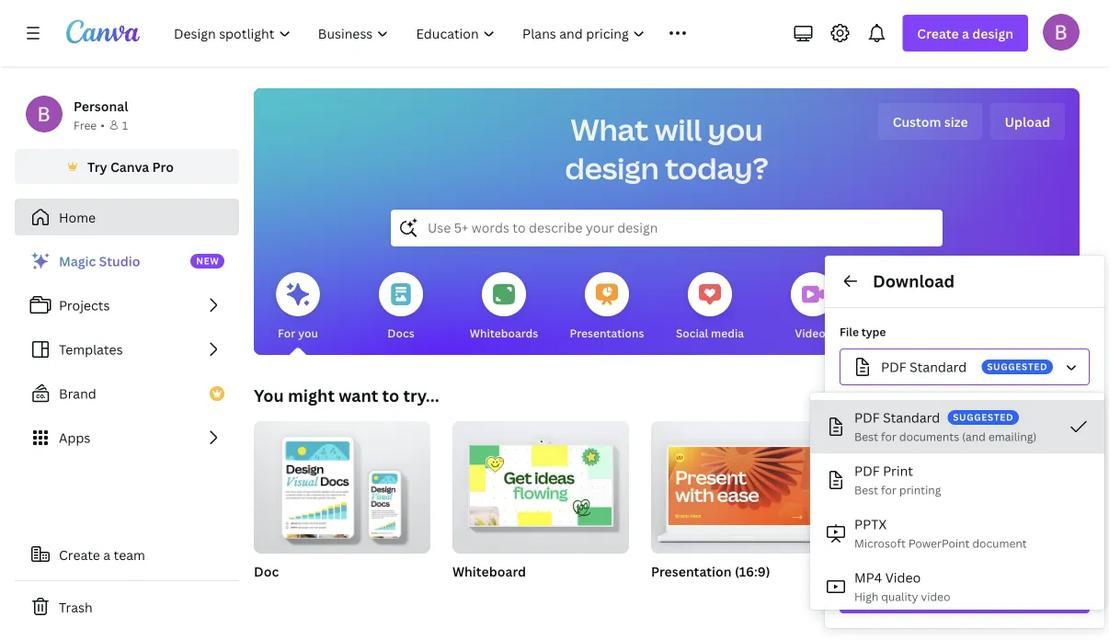 Task type: describe. For each thing, give the bounding box(es) containing it.
design inside create a design dropdown button
[[973, 24, 1014, 42]]

type.
[[989, 523, 1016, 538]]

animations
[[950, 505, 1009, 520]]

whiteboard group
[[453, 414, 629, 603]]

create for create a team
[[59, 546, 100, 563]]

home link
[[15, 199, 239, 235]]

video inside "group"
[[850, 562, 886, 580]]

projects link
[[15, 287, 239, 324]]

this
[[947, 523, 967, 538]]

whiteboards button
[[470, 259, 538, 355]]

play
[[1044, 505, 1067, 520]]

custom size
[[893, 113, 968, 130]]

free
[[74, 117, 97, 132]]

whiteboard
[[453, 562, 526, 580]]

pdf inside option
[[854, 409, 880, 426]]

quality
[[881, 589, 918, 604]]

1
[[122, 117, 128, 132]]

pdf standard option
[[810, 400, 1105, 453]]

Search search field
[[428, 211, 906, 246]]

documents
[[899, 429, 960, 444]]

all pages (30) button
[[840, 448, 1090, 485]]

magic studio
[[59, 252, 140, 270]]

presentations button
[[570, 259, 644, 355]]

group for presentation (16:9)
[[651, 414, 828, 554]]

docs
[[388, 325, 414, 340]]

file type
[[840, 324, 886, 339]]

templates
[[59, 341, 123, 358]]

mp4 video high quality video
[[854, 569, 951, 604]]

brand
[[59, 385, 96, 402]]

•
[[100, 117, 105, 132]]

printing
[[899, 482, 941, 498]]

size
[[945, 113, 968, 130]]

pptx microsoft powerpoint document
[[854, 516, 1027, 551]]

will
[[655, 109, 702, 149]]

new
[[196, 255, 219, 267]]

best for documents (and emailing)
[[854, 429, 1037, 444]]

for you button
[[276, 259, 320, 355]]

video inside the 'mp4 video high quality video'
[[885, 569, 921, 586]]

instagram post (square) group
[[1049, 421, 1109, 603]]

to
[[382, 384, 399, 407]]

video group
[[850, 421, 1026, 603]]

products
[[906, 325, 955, 340]]

custom
[[893, 113, 941, 130]]

doc
[[254, 562, 279, 580]]

download button
[[840, 577, 1090, 614]]

list containing magic studio
[[15, 243, 239, 456]]

1 vertical spatial as
[[932, 541, 944, 556]]

suggested inside pdf standard option
[[953, 411, 1014, 424]]

videos, audio, and animations won't play when exported as this file type. try downloading it as a video (mp4).
[[851, 505, 1067, 556]]

print inside pdf print best for printing
[[883, 462, 913, 480]]

document
[[973, 536, 1027, 551]]

a for design
[[962, 24, 969, 42]]

mp4 video option
[[810, 560, 1105, 614]]

audio,
[[892, 505, 925, 520]]

canva
[[110, 158, 149, 175]]

today?
[[665, 148, 769, 188]]

brand link
[[15, 375, 239, 412]]

print products button
[[877, 259, 955, 355]]

what will you design today?
[[565, 109, 769, 188]]

create for create a design
[[917, 24, 959, 42]]

trash
[[59, 598, 93, 616]]

free •
[[74, 117, 105, 132]]

print products
[[877, 325, 955, 340]]

all
[[854, 458, 871, 475]]

templates link
[[15, 331, 239, 368]]

pptx
[[854, 516, 887, 533]]

for you
[[278, 325, 318, 340]]

best inside pdf standard option
[[854, 429, 878, 444]]

create a team
[[59, 546, 145, 563]]

create a design button
[[903, 15, 1028, 52]]

magic
[[59, 252, 96, 270]]

won't
[[1012, 505, 1041, 520]]

suggested inside file type button
[[987, 361, 1048, 373]]

try...
[[403, 384, 439, 407]]

social
[[676, 325, 708, 340]]

projects
[[59, 297, 110, 314]]

microsoft
[[854, 536, 906, 551]]

personal
[[74, 97, 128, 115]]

try inside videos, audio, and animations won't play when exported as this file type. try downloading it as a video (mp4).
[[1019, 523, 1036, 538]]

for
[[278, 325, 296, 340]]

File type button
[[840, 349, 1090, 385]]

for inside pdf standard option
[[881, 429, 897, 444]]

you inside button
[[298, 325, 318, 340]]

it
[[922, 541, 930, 556]]

exported
[[882, 523, 930, 538]]

file
[[970, 523, 986, 538]]



Task type: locate. For each thing, give the bounding box(es) containing it.
1 horizontal spatial try
[[1019, 523, 1036, 538]]

create a team button
[[15, 536, 239, 573]]

suggested up the (and
[[953, 411, 1014, 424]]

a down "this"
[[947, 541, 953, 556]]

media
[[711, 325, 744, 340]]

a inside button
[[103, 546, 110, 563]]

1 vertical spatial try
[[1019, 523, 1036, 538]]

pro
[[152, 158, 174, 175]]

upload
[[1005, 113, 1050, 130]]

standard inside file type button
[[910, 358, 967, 376]]

for
[[881, 429, 897, 444], [881, 482, 897, 498]]

0 vertical spatial as
[[933, 523, 945, 538]]

high
[[854, 589, 879, 604]]

video down file
[[955, 541, 985, 556]]

suggested
[[987, 361, 1048, 373], [953, 411, 1014, 424]]

type
[[862, 324, 886, 339]]

for inside pdf print best for printing
[[881, 482, 897, 498]]

and
[[927, 505, 947, 520]]

download down powerpoint
[[933, 586, 997, 604]]

doc group
[[254, 414, 430, 603]]

a left team at the bottom of page
[[103, 546, 110, 563]]

1 vertical spatial standard
[[883, 409, 940, 426]]

1 horizontal spatial video
[[955, 541, 985, 556]]

0 vertical spatial you
[[708, 109, 763, 149]]

pages down the flatten
[[876, 424, 907, 439]]

video up high
[[850, 562, 886, 580]]

pdf up documents
[[913, 391, 938, 409]]

try canva pro button
[[15, 149, 239, 184]]

1 horizontal spatial you
[[708, 109, 763, 149]]

videos,
[[851, 505, 890, 520]]

2 best from the top
[[854, 482, 878, 498]]

0 horizontal spatial try
[[87, 158, 107, 175]]

0 vertical spatial try
[[87, 158, 107, 175]]

list
[[15, 243, 239, 456]]

pdf inside file type button
[[881, 358, 907, 376]]

videos button
[[791, 259, 835, 355]]

0 horizontal spatial design
[[565, 148, 659, 188]]

a for team
[[103, 546, 110, 563]]

pages for all
[[874, 458, 910, 475]]

pdf up all
[[854, 409, 880, 426]]

0 vertical spatial print
[[877, 325, 904, 340]]

pdf standard inside file type button
[[881, 358, 967, 376]]

standard
[[910, 358, 967, 376], [883, 409, 940, 426]]

best up videos,
[[854, 482, 878, 498]]

as right it
[[932, 541, 944, 556]]

download
[[873, 270, 955, 292], [933, 586, 997, 604]]

try canva pro
[[87, 158, 174, 175]]

print
[[877, 325, 904, 340], [883, 462, 913, 480]]

create up custom size dropdown button
[[917, 24, 959, 42]]

pdf
[[881, 358, 907, 376], [913, 391, 938, 409], [854, 409, 880, 426], [854, 462, 880, 480]]

1 vertical spatial print
[[883, 462, 913, 480]]

emailing)
[[989, 429, 1037, 444]]

best
[[854, 429, 878, 444], [854, 482, 878, 498]]

video up 'quality'
[[885, 569, 921, 586]]

standard up documents
[[883, 409, 940, 426]]

presentation (16:9)
[[651, 562, 770, 580]]

0 vertical spatial for
[[881, 429, 897, 444]]

download inside button
[[933, 586, 997, 604]]

1 vertical spatial pages
[[874, 458, 910, 475]]

print up printing
[[883, 462, 913, 480]]

pdf standard down products
[[881, 358, 967, 376]]

file
[[840, 324, 859, 339]]

(and
[[962, 429, 986, 444]]

0 vertical spatial pages
[[876, 424, 907, 439]]

create left team at the bottom of page
[[59, 546, 100, 563]]

studio
[[99, 252, 140, 270]]

2 horizontal spatial a
[[962, 24, 969, 42]]

group
[[254, 414, 430, 554], [453, 414, 629, 554], [651, 414, 828, 554], [850, 421, 1026, 554]]

when
[[851, 523, 880, 538]]

download up print products
[[873, 270, 955, 292]]

0 vertical spatial best
[[854, 429, 878, 444]]

0 vertical spatial suggested
[[987, 361, 1048, 373]]

want
[[339, 384, 378, 407]]

0 vertical spatial download
[[873, 270, 955, 292]]

a
[[962, 24, 969, 42], [947, 541, 953, 556], [103, 546, 110, 563]]

1 vertical spatial for
[[881, 482, 897, 498]]

0 horizontal spatial you
[[298, 325, 318, 340]]

0 vertical spatial standard
[[910, 358, 967, 376]]

presentation (16:9) group
[[651, 414, 828, 603]]

video right 'quality'
[[921, 589, 951, 604]]

flatten pdf
[[866, 391, 938, 409]]

as left "this"
[[933, 523, 945, 538]]

you right will
[[708, 109, 763, 149]]

social media button
[[676, 259, 744, 355]]

1 horizontal spatial a
[[947, 541, 953, 556]]

design up search search field
[[565, 148, 659, 188]]

standard down products
[[910, 358, 967, 376]]

0 vertical spatial design
[[973, 24, 1014, 42]]

videos
[[795, 325, 831, 340]]

flatten
[[866, 391, 910, 409]]

None search field
[[391, 210, 943, 247]]

design inside "what will you design today?"
[[565, 148, 659, 188]]

(mp4).
[[988, 541, 1022, 556]]

create a design
[[917, 24, 1014, 42]]

1 vertical spatial suggested
[[953, 411, 1014, 424]]

1 vertical spatial design
[[565, 148, 659, 188]]

try
[[87, 158, 107, 175], [1019, 523, 1036, 538]]

1 for from the top
[[881, 429, 897, 444]]

a up 'size' at the right top
[[962, 24, 969, 42]]

what
[[571, 109, 649, 149]]

social media
[[676, 325, 744, 340]]

create inside button
[[59, 546, 100, 563]]

pdf print best for printing
[[854, 462, 941, 498]]

you might want to try...
[[254, 384, 439, 407]]

docs button
[[379, 259, 423, 355]]

trash link
[[15, 589, 239, 625]]

pdf standard
[[881, 358, 967, 376], [854, 409, 940, 426]]

pdf standard up documents
[[854, 409, 940, 426]]

1 vertical spatial best
[[854, 482, 878, 498]]

a inside videos, audio, and animations won't play when exported as this file type. try downloading it as a video (mp4).
[[947, 541, 953, 556]]

might
[[288, 384, 335, 407]]

a inside dropdown button
[[962, 24, 969, 42]]

(16:9)
[[735, 562, 770, 580]]

select
[[840, 424, 873, 439]]

pages for select
[[876, 424, 907, 439]]

team
[[114, 546, 145, 563]]

try inside button
[[87, 158, 107, 175]]

0 vertical spatial pdf standard
[[881, 358, 967, 376]]

1 horizontal spatial design
[[973, 24, 1014, 42]]

1 vertical spatial download
[[933, 586, 997, 604]]

you
[[254, 384, 284, 407]]

best up all
[[854, 429, 878, 444]]

print left products
[[877, 325, 904, 340]]

upload button
[[990, 103, 1065, 140]]

1 vertical spatial pdf standard
[[854, 409, 940, 426]]

suggested up the emailing)
[[987, 361, 1048, 373]]

presentations
[[570, 325, 644, 340]]

group for doc
[[254, 414, 430, 554]]

pptx option
[[810, 507, 1105, 560]]

0 vertical spatial video
[[955, 541, 985, 556]]

group for video
[[850, 421, 1026, 554]]

whiteboards
[[470, 325, 538, 340]]

video inside the 'mp4 video high quality video'
[[921, 589, 951, 604]]

1 vertical spatial you
[[298, 325, 318, 340]]

apps
[[59, 429, 90, 447]]

pdf down select pages
[[854, 462, 880, 480]]

2 for from the top
[[881, 482, 897, 498]]

standard inside option
[[883, 409, 940, 426]]

0 horizontal spatial create
[[59, 546, 100, 563]]

create inside dropdown button
[[917, 24, 959, 42]]

pages inside all pages (30) button
[[874, 458, 910, 475]]

bob builder image
[[1043, 14, 1080, 50]]

pages right all
[[874, 458, 910, 475]]

0 horizontal spatial video
[[921, 589, 951, 604]]

you inside "what will you design today?"
[[708, 109, 763, 149]]

create
[[917, 24, 959, 42], [59, 546, 100, 563]]

0 horizontal spatial a
[[103, 546, 110, 563]]

for down all pages (30)
[[881, 482, 897, 498]]

design
[[973, 24, 1014, 42], [565, 148, 659, 188]]

pdf inside pdf print best for printing
[[854, 462, 880, 480]]

pdf standard inside option
[[854, 409, 940, 426]]

presentation
[[651, 562, 732, 580]]

best inside pdf print best for printing
[[854, 482, 878, 498]]

for up all pages (30)
[[881, 429, 897, 444]]

try left canva
[[87, 158, 107, 175]]

mp4
[[854, 569, 882, 586]]

pdf up the flatten
[[881, 358, 907, 376]]

design left the bob builder icon
[[973, 24, 1014, 42]]

custom size button
[[878, 103, 983, 140]]

0 vertical spatial create
[[917, 24, 959, 42]]

downloading
[[851, 541, 919, 556]]

apps link
[[15, 419, 239, 456]]

1 vertical spatial create
[[59, 546, 100, 563]]

select pages
[[840, 424, 907, 439]]

you right the for
[[298, 325, 318, 340]]

pdf print option
[[810, 453, 1105, 507]]

1 best from the top
[[854, 429, 878, 444]]

1 horizontal spatial create
[[917, 24, 959, 42]]

video inside videos, audio, and animations won't play when exported as this file type. try downloading it as a video (mp4).
[[955, 541, 985, 556]]

1 vertical spatial video
[[921, 589, 951, 604]]

file type list box
[[810, 400, 1105, 640]]

top level navigation element
[[162, 15, 733, 52], [162, 15, 733, 52]]

(30)
[[913, 458, 938, 475]]

all pages (30)
[[854, 458, 938, 475]]

try down won't in the bottom of the page
[[1019, 523, 1036, 538]]

print inside button
[[877, 325, 904, 340]]

home
[[59, 208, 96, 226]]

powerpoint
[[909, 536, 970, 551]]



Task type: vqa. For each thing, say whether or not it's contained in the screenshot.
the leftmost farmer's
no



